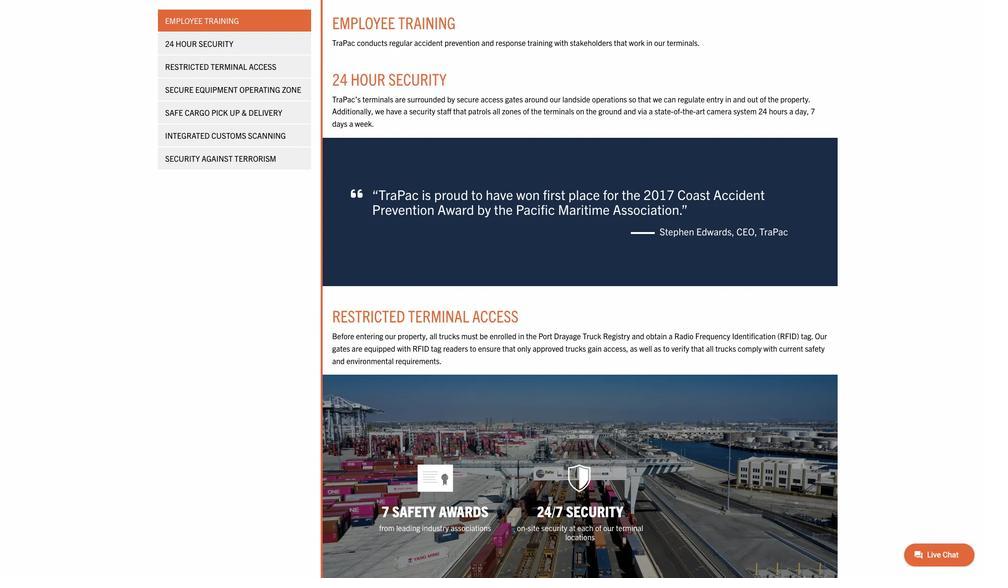 Task type: vqa. For each thing, say whether or not it's contained in the screenshot.
left us
no



Task type: locate. For each thing, give the bounding box(es) containing it.
restricted up the entering
[[332, 306, 405, 326]]

1 vertical spatial hour
[[351, 68, 386, 89]]

1 vertical spatial terminal
[[408, 306, 469, 326]]

we left the can
[[653, 94, 663, 104]]

2 vertical spatial in
[[519, 332, 525, 341]]

the left port
[[526, 332, 537, 341]]

security
[[409, 106, 436, 116], [542, 524, 568, 533]]

0 vertical spatial are
[[395, 94, 406, 104]]

for
[[603, 186, 619, 203]]

24 left hours in the top of the page
[[759, 106, 768, 116]]

0 vertical spatial hour
[[176, 39, 197, 48]]

0 vertical spatial of
[[760, 94, 767, 104]]

all up tag
[[430, 332, 437, 341]]

1 horizontal spatial 7
[[811, 106, 816, 116]]

zones
[[502, 106, 521, 116]]

the right for
[[622, 186, 641, 203]]

camera
[[707, 106, 732, 116]]

with right training
[[555, 38, 569, 47]]

trucks down frequency
[[716, 344, 737, 354]]

against
[[202, 154, 233, 163]]

0 horizontal spatial terminals
[[363, 94, 394, 104]]

terminals left 'on'
[[544, 106, 575, 116]]

0 horizontal spatial have
[[386, 106, 402, 116]]

prevention
[[372, 201, 435, 218]]

2 horizontal spatial all
[[706, 344, 714, 354]]

accident
[[414, 38, 443, 47]]

hour
[[176, 39, 197, 48], [351, 68, 386, 89]]

hour up secure
[[176, 39, 197, 48]]

0 horizontal spatial we
[[375, 106, 385, 116]]

7 right the day,
[[811, 106, 816, 116]]

safe cargo pick up & delivery
[[165, 108, 283, 117]]

1 vertical spatial are
[[352, 344, 363, 354]]

all down frequency
[[706, 344, 714, 354]]

via
[[638, 106, 648, 116]]

restricted terminal access
[[165, 62, 277, 71], [332, 306, 519, 326]]

security down surrounded at the left top
[[409, 106, 436, 116]]

0 vertical spatial terminal
[[211, 62, 247, 71]]

security inside 24 hour security link
[[199, 39, 234, 48]]

in
[[647, 38, 653, 47], [726, 94, 732, 104], [519, 332, 525, 341]]

0 horizontal spatial trucks
[[439, 332, 460, 341]]

out
[[748, 94, 759, 104]]

1 vertical spatial all
[[430, 332, 437, 341]]

site
[[528, 524, 540, 533]]

24 hour security down "employee training" "link"
[[165, 39, 234, 48]]

regular
[[389, 38, 413, 47]]

secure equipment operating zone link
[[158, 79, 311, 101]]

0 horizontal spatial as
[[630, 344, 638, 354]]

1 vertical spatial of
[[523, 106, 530, 116]]

in right entry
[[726, 94, 732, 104]]

0 horizontal spatial in
[[519, 332, 525, 341]]

a left radio
[[669, 332, 673, 341]]

comply
[[738, 344, 762, 354]]

ground
[[599, 106, 622, 116]]

are inside before entering our property, all trucks must be enrolled in the port drayage truck registry and obtain a radio frequency identification (rfid) tag. our gates are equipped with rfid tag readers to ensure that only approved trucks gain access, as well as to verify that all trucks comply with current safety and environmental requirements.
[[352, 344, 363, 354]]

gates down before
[[332, 344, 350, 354]]

0 horizontal spatial hour
[[176, 39, 197, 48]]

2 horizontal spatial 24
[[759, 106, 768, 116]]

0 vertical spatial have
[[386, 106, 402, 116]]

security down integrated
[[165, 154, 200, 163]]

have
[[386, 106, 402, 116], [486, 186, 514, 203]]

1 horizontal spatial access
[[473, 306, 519, 326]]

0 horizontal spatial employee training
[[165, 16, 239, 25]]

a right via
[[649, 106, 653, 116]]

with down identification
[[764, 344, 778, 354]]

0 vertical spatial we
[[653, 94, 663, 104]]

0 vertical spatial by
[[447, 94, 455, 104]]

by up staff
[[447, 94, 455, 104]]

1 as from the left
[[630, 344, 638, 354]]

24 hour security down regular
[[332, 68, 447, 89]]

to
[[472, 186, 483, 203], [470, 344, 477, 354], [663, 344, 670, 354]]

0 vertical spatial trapac
[[332, 38, 355, 47]]

1 vertical spatial restricted terminal access
[[332, 306, 519, 326]]

security
[[199, 39, 234, 48], [389, 68, 447, 89], [165, 154, 200, 163], [566, 502, 624, 521]]

0 vertical spatial access
[[249, 62, 277, 71]]

trapac right ceo, in the top right of the page
[[760, 225, 789, 237]]

1 vertical spatial access
[[473, 306, 519, 326]]

cargo
[[185, 108, 210, 117]]

have left "won"
[[486, 186, 514, 203]]

awards
[[439, 502, 489, 521]]

a
[[404, 106, 408, 116], [649, 106, 653, 116], [790, 106, 794, 116], [349, 119, 353, 128], [669, 332, 673, 341]]

1 vertical spatial gates
[[332, 344, 350, 354]]

24 inside trapac's terminals are surrounded by secure access gates around our landside operations so that we can regulate entry in and out of the property. additionally, we have a security staff that patrols all zones of the terminals on the ground and via a state-of-the-art camera system 24 hours a day, 7 days a week.
[[759, 106, 768, 116]]

terminals up week.
[[363, 94, 394, 104]]

secure
[[165, 85, 194, 94]]

1 horizontal spatial have
[[486, 186, 514, 203]]

terminals
[[363, 94, 394, 104], [544, 106, 575, 116]]

1 horizontal spatial gates
[[505, 94, 523, 104]]

trucks up readers on the bottom of page
[[439, 332, 460, 341]]

all down access
[[493, 106, 501, 116]]

pacific
[[516, 201, 555, 218]]

of right out
[[760, 94, 767, 104]]

employee training
[[332, 12, 456, 32], [165, 16, 239, 25]]

0 vertical spatial 24 hour security
[[165, 39, 234, 48]]

2 vertical spatial of
[[596, 524, 602, 533]]

24 up trapac's
[[332, 68, 348, 89]]

0 vertical spatial security
[[409, 106, 436, 116]]

employee inside "employee training" "link"
[[165, 16, 203, 25]]

2 vertical spatial all
[[706, 344, 714, 354]]

and down before
[[332, 356, 345, 366]]

1 horizontal spatial trucks
[[566, 344, 586, 354]]

be
[[480, 332, 488, 341]]

security down 24/7
[[542, 524, 568, 533]]

1 horizontal spatial we
[[653, 94, 663, 104]]

0 horizontal spatial 24 hour security
[[165, 39, 234, 48]]

gates up zones
[[505, 94, 523, 104]]

port
[[539, 332, 553, 341]]

0 horizontal spatial by
[[447, 94, 455, 104]]

0 horizontal spatial 24
[[165, 39, 174, 48]]

terminals.
[[667, 38, 700, 47]]

in inside before entering our property, all trucks must be enrolled in the port drayage truck registry and obtain a radio frequency identification (rfid) tag. our gates are equipped with rfid tag readers to ensure that only approved trucks gain access, as well as to verify that all trucks comply with current safety and environmental requirements.
[[519, 332, 525, 341]]

restricted terminal access link
[[158, 56, 311, 78]]

of right zones
[[523, 106, 530, 116]]

are left surrounded at the left top
[[395, 94, 406, 104]]

7 up from
[[382, 502, 389, 521]]

1 horizontal spatial restricted terminal access
[[332, 306, 519, 326]]

1 vertical spatial have
[[486, 186, 514, 203]]

have right additionally,
[[386, 106, 402, 116]]

0 horizontal spatial employee
[[165, 16, 203, 25]]

restricted terminal access up the property,
[[332, 306, 519, 326]]

24
[[165, 39, 174, 48], [332, 68, 348, 89], [759, 106, 768, 116]]

1 vertical spatial 24 hour security
[[332, 68, 447, 89]]

are inside trapac's terminals are surrounded by secure access gates around our landside operations so that we can regulate entry in and out of the property. additionally, we have a security staff that patrols all zones of the terminals on the ground and via a state-of-the-art camera system 24 hours a day, 7 days a week.
[[395, 94, 406, 104]]

entering
[[356, 332, 384, 341]]

of
[[760, 94, 767, 104], [523, 106, 530, 116], [596, 524, 602, 533]]

gates
[[505, 94, 523, 104], [332, 344, 350, 354]]

1 horizontal spatial are
[[395, 94, 406, 104]]

safety
[[392, 502, 436, 521]]

security inside 24/7 security on-site security at each of our terminal locations
[[542, 524, 568, 533]]

a right days
[[349, 119, 353, 128]]

zone
[[282, 85, 301, 94]]

in up only
[[519, 332, 525, 341]]

0 vertical spatial gates
[[505, 94, 523, 104]]

well
[[640, 344, 653, 354]]

1 vertical spatial security
[[542, 524, 568, 533]]

trapac left conducts
[[332, 38, 355, 47]]

of right "each"
[[596, 524, 602, 533]]

1 horizontal spatial terminals
[[544, 106, 575, 116]]

association."
[[613, 201, 688, 218]]

terminal up tag
[[408, 306, 469, 326]]

access up 'operating'
[[249, 62, 277, 71]]

that right the verify
[[691, 344, 705, 354]]

by right "award"
[[478, 201, 491, 218]]

rfid
[[413, 344, 429, 354]]

radio
[[675, 332, 694, 341]]

0 vertical spatial all
[[493, 106, 501, 116]]

access up enrolled
[[473, 306, 519, 326]]

employee training up 24 hour security link
[[165, 16, 239, 25]]

ensure
[[478, 344, 501, 354]]

0 horizontal spatial are
[[352, 344, 363, 354]]

0 horizontal spatial security
[[409, 106, 436, 116]]

as left well
[[630, 344, 638, 354]]

to right proud on the top
[[472, 186, 483, 203]]

"trapac
[[372, 186, 419, 203]]

2 vertical spatial 24
[[759, 106, 768, 116]]

employee training up regular
[[332, 12, 456, 32]]

a down surrounded at the left top
[[404, 106, 408, 116]]

ceo,
[[737, 225, 758, 237]]

our left terminal
[[604, 524, 615, 533]]

customs
[[212, 131, 246, 140]]

restricted up secure
[[165, 62, 209, 71]]

1 horizontal spatial hour
[[351, 68, 386, 89]]

0 horizontal spatial gates
[[332, 344, 350, 354]]

training up 24 hour security link
[[205, 16, 239, 25]]

hours
[[769, 106, 788, 116]]

1 horizontal spatial of
[[596, 524, 602, 533]]

1 horizontal spatial all
[[493, 106, 501, 116]]

staff
[[437, 106, 452, 116]]

0 horizontal spatial of
[[523, 106, 530, 116]]

integrated customs scanning
[[165, 131, 286, 140]]

7 inside 7 safety awards from leading industry associations
[[382, 502, 389, 521]]

restricted terminal access up equipment
[[165, 62, 277, 71]]

response
[[496, 38, 526, 47]]

restricted
[[165, 62, 209, 71], [332, 306, 405, 326]]

our
[[655, 38, 666, 47], [550, 94, 561, 104], [385, 332, 396, 341], [604, 524, 615, 533]]

access,
[[604, 344, 629, 354]]

with
[[555, 38, 569, 47], [397, 344, 411, 354], [764, 344, 778, 354]]

security up surrounded at the left top
[[389, 68, 447, 89]]

training
[[528, 38, 553, 47]]

we right additionally,
[[375, 106, 385, 116]]

1 vertical spatial in
[[726, 94, 732, 104]]

solid image
[[351, 187, 363, 201]]

1 horizontal spatial security
[[542, 524, 568, 533]]

hour up trapac's
[[351, 68, 386, 89]]

security inside security against terrorism link
[[165, 154, 200, 163]]

0 horizontal spatial with
[[397, 344, 411, 354]]

and
[[482, 38, 494, 47], [734, 94, 746, 104], [624, 106, 636, 116], [632, 332, 645, 341], [332, 356, 345, 366]]

proud
[[434, 186, 469, 203]]

1 horizontal spatial trapac
[[760, 225, 789, 237]]

integrated customs scanning link
[[158, 125, 311, 147]]

obtain
[[647, 332, 667, 341]]

security up "each"
[[566, 502, 624, 521]]

1 vertical spatial by
[[478, 201, 491, 218]]

security down "employee training" "link"
[[199, 39, 234, 48]]

2 horizontal spatial trucks
[[716, 344, 737, 354]]

our up equipped
[[385, 332, 396, 341]]

security against terrorism
[[165, 154, 276, 163]]

1 horizontal spatial by
[[478, 201, 491, 218]]

on
[[576, 106, 585, 116]]

our right around
[[550, 94, 561, 104]]

stephen edwards, ceo, trapac
[[660, 225, 789, 237]]

as
[[630, 344, 638, 354], [654, 344, 662, 354]]

24 up secure
[[165, 39, 174, 48]]

24 hour security
[[165, 39, 234, 48], [332, 68, 447, 89]]

have inside "trapac is proud to have won first place for the 2017 coast accident prevention award by the pacific maritime association."
[[486, 186, 514, 203]]

are down the entering
[[352, 344, 363, 354]]

terminal up secure equipment operating zone
[[211, 62, 247, 71]]

conducts
[[357, 38, 388, 47]]

0 vertical spatial restricted
[[165, 62, 209, 71]]

with down the property,
[[397, 344, 411, 354]]

equipped
[[364, 344, 396, 354]]

as right well
[[654, 344, 662, 354]]

employee training link
[[158, 10, 311, 32]]

before
[[332, 332, 354, 341]]

0 vertical spatial 7
[[811, 106, 816, 116]]

trucks down drayage
[[566, 344, 586, 354]]

1 horizontal spatial restricted
[[332, 306, 405, 326]]

to down the "must"
[[470, 344, 477, 354]]

0 horizontal spatial training
[[205, 16, 239, 25]]

0 horizontal spatial restricted
[[165, 62, 209, 71]]

0 horizontal spatial 7
[[382, 502, 389, 521]]

1 horizontal spatial in
[[647, 38, 653, 47]]

additionally,
[[332, 106, 374, 116]]

a inside before entering our property, all trucks must be enrolled in the port drayage truck registry and obtain a radio frequency identification (rfid) tag. our gates are equipped with rfid tag readers to ensure that only approved trucks gain access, as well as to verify that all trucks comply with current safety and environmental requirements.
[[669, 332, 673, 341]]

0 vertical spatial in
[[647, 38, 653, 47]]

0 horizontal spatial access
[[249, 62, 277, 71]]

1 horizontal spatial 24 hour security
[[332, 68, 447, 89]]

1 horizontal spatial 24
[[332, 68, 348, 89]]

2 horizontal spatial in
[[726, 94, 732, 104]]

training up accident at left top
[[398, 12, 456, 32]]

1 horizontal spatial as
[[654, 344, 662, 354]]

in right work
[[647, 38, 653, 47]]

all inside trapac's terminals are surrounded by secure access gates around our landside operations so that we can regulate entry in and out of the property. additionally, we have a security staff that patrols all zones of the terminals on the ground and via a state-of-the-art camera system 24 hours a day, 7 days a week.
[[493, 106, 501, 116]]

employee
[[332, 12, 395, 32], [165, 16, 203, 25]]

0 horizontal spatial restricted terminal access
[[165, 62, 277, 71]]

the
[[768, 94, 779, 104], [531, 106, 542, 116], [586, 106, 597, 116], [622, 186, 641, 203], [494, 201, 513, 218], [526, 332, 537, 341]]

1 vertical spatial 7
[[382, 502, 389, 521]]



Task type: describe. For each thing, give the bounding box(es) containing it.
of-
[[674, 106, 683, 116]]

0 vertical spatial terminals
[[363, 94, 394, 104]]

and down so
[[624, 106, 636, 116]]

won
[[517, 186, 540, 203]]

requirements.
[[396, 356, 442, 366]]

1 vertical spatial we
[[375, 106, 385, 116]]

terrorism
[[235, 154, 276, 163]]

the right 'on'
[[586, 106, 597, 116]]

can
[[664, 94, 676, 104]]

employee training inside "link"
[[165, 16, 239, 25]]

only
[[518, 344, 531, 354]]

scanning
[[248, 131, 286, 140]]

patrols
[[468, 106, 491, 116]]

around
[[525, 94, 548, 104]]

award
[[438, 201, 474, 218]]

pick
[[212, 108, 228, 117]]

accident
[[714, 186, 765, 203]]

locations
[[566, 533, 595, 542]]

equipment
[[195, 85, 238, 94]]

1 vertical spatial 24
[[332, 68, 348, 89]]

gates inside trapac's terminals are surrounded by secure access gates around our landside operations so that we can regulate entry in and out of the property. additionally, we have a security staff that patrols all zones of the terminals on the ground and via a state-of-the-art camera system 24 hours a day, 7 days a week.
[[505, 94, 523, 104]]

first
[[543, 186, 566, 203]]

surrounded
[[408, 94, 446, 104]]

by inside "trapac is proud to have won first place for the 2017 coast accident prevention award by the pacific maritime association."
[[478, 201, 491, 218]]

the down around
[[531, 106, 542, 116]]

our right work
[[655, 38, 666, 47]]

stakeholders
[[570, 38, 613, 47]]

stephen
[[660, 225, 695, 237]]

approved
[[533, 344, 564, 354]]

safe cargo pick up & delivery link
[[158, 102, 311, 124]]

(rfid)
[[778, 332, 800, 341]]

24/7 security on-site security at each of our terminal locations
[[517, 502, 644, 542]]

2017
[[644, 186, 675, 203]]

the up hours in the top of the page
[[768, 94, 779, 104]]

and left out
[[734, 94, 746, 104]]

integrated
[[165, 131, 210, 140]]

training inside "link"
[[205, 16, 239, 25]]

1 horizontal spatial training
[[398, 12, 456, 32]]

of inside 24/7 security on-site security at each of our terminal locations
[[596, 524, 602, 533]]

and up well
[[632, 332, 645, 341]]

work
[[629, 38, 645, 47]]

property,
[[398, 332, 428, 341]]

secure
[[457, 94, 479, 104]]

tag
[[431, 344, 442, 354]]

security inside trapac's terminals are surrounded by secure access gates around our landside operations so that we can regulate entry in and out of the property. additionally, we have a security staff that patrols all zones of the terminals on the ground and via a state-of-the-art camera system 24 hours a day, 7 days a week.
[[409, 106, 436, 116]]

trapac's terminals are surrounded by secure access gates around our landside operations so that we can regulate entry in and out of the property. additionally, we have a security staff that patrols all zones of the terminals on the ground and via a state-of-the-art camera system 24 hours a day, 7 days a week.
[[332, 94, 816, 128]]

0 horizontal spatial all
[[430, 332, 437, 341]]

7 inside trapac's terminals are surrounded by secure access gates around our landside operations so that we can regulate entry in and out of the property. additionally, we have a security staff that patrols all zones of the terminals on the ground and via a state-of-the-art camera system 24 hours a day, 7 days a week.
[[811, 106, 816, 116]]

verify
[[672, 344, 690, 354]]

must
[[462, 332, 478, 341]]

our inside trapac's terminals are surrounded by secure access gates around our landside operations so that we can regulate entry in and out of the property. additionally, we have a security staff that patrols all zones of the terminals on the ground and via a state-of-the-art camera system 24 hours a day, 7 days a week.
[[550, 94, 561, 104]]

have inside trapac's terminals are surrounded by secure access gates around our landside operations so that we can regulate entry in and out of the property. additionally, we have a security staff that patrols all zones of the terminals on the ground and via a state-of-the-art camera system 24 hours a day, 7 days a week.
[[386, 106, 402, 116]]

1 horizontal spatial employee
[[332, 12, 395, 32]]

1 vertical spatial trapac
[[760, 225, 789, 237]]

to inside "trapac is proud to have won first place for the 2017 coast accident prevention award by the pacific maritime association."
[[472, 186, 483, 203]]

security against terrorism link
[[158, 148, 311, 170]]

maritime
[[558, 201, 610, 218]]

leading
[[396, 524, 421, 533]]

in inside trapac's terminals are surrounded by secure access gates around our landside operations so that we can regulate entry in and out of the property. additionally, we have a security staff that patrols all zones of the terminals on the ground and via a state-of-the-art camera system 24 hours a day, 7 days a week.
[[726, 94, 732, 104]]

registry
[[603, 332, 631, 341]]

secure equipment operating zone
[[165, 85, 301, 94]]

safe
[[165, 108, 183, 117]]

tag.
[[801, 332, 814, 341]]

state-
[[655, 106, 674, 116]]

that down enrolled
[[503, 344, 516, 354]]

frequency
[[696, 332, 731, 341]]

truck
[[583, 332, 602, 341]]

drayage
[[554, 332, 581, 341]]

that right so
[[638, 94, 652, 104]]

by inside trapac's terminals are surrounded by secure access gates around our landside operations so that we can regulate entry in and out of the property. additionally, we have a security staff that patrols all zones of the terminals on the ground and via a state-of-the-art camera system 24 hours a day, 7 days a week.
[[447, 94, 455, 104]]

2 horizontal spatial with
[[764, 344, 778, 354]]

prevention
[[445, 38, 480, 47]]

our inside before entering our property, all trucks must be enrolled in the port drayage truck registry and obtain a radio frequency identification (rfid) tag. our gates are equipped with rfid tag readers to ensure that only approved trucks gain access, as well as to verify that all trucks comply with current safety and environmental requirements.
[[385, 332, 396, 341]]

1 horizontal spatial terminal
[[408, 306, 469, 326]]

24 hour security link
[[158, 33, 311, 55]]

0 horizontal spatial trapac
[[332, 38, 355, 47]]

environmental
[[347, 356, 394, 366]]

&
[[242, 108, 247, 117]]

7 safety awards from leading industry associations
[[379, 502, 492, 533]]

edwards,
[[697, 225, 735, 237]]

readers
[[443, 344, 468, 354]]

0 horizontal spatial terminal
[[211, 62, 247, 71]]

operations
[[592, 94, 627, 104]]

0 vertical spatial restricted terminal access
[[165, 62, 277, 71]]

week.
[[355, 119, 374, 128]]

delivery
[[249, 108, 283, 117]]

1 vertical spatial restricted
[[332, 306, 405, 326]]

gates inside before entering our property, all trucks must be enrolled in the port drayage truck registry and obtain a radio frequency identification (rfid) tag. our gates are equipped with rfid tag readers to ensure that only approved trucks gain access, as well as to verify that all trucks comply with current safety and environmental requirements.
[[332, 344, 350, 354]]

that left work
[[614, 38, 628, 47]]

2 as from the left
[[654, 344, 662, 354]]

before entering our property, all trucks must be enrolled in the port drayage truck registry and obtain a radio frequency identification (rfid) tag. our gates are equipped with rfid tag readers to ensure that only approved trucks gain access, as well as to verify that all trucks comply with current safety and environmental requirements.
[[332, 332, 828, 366]]

the-
[[683, 106, 696, 116]]

a left the day,
[[790, 106, 794, 116]]

place
[[569, 186, 600, 203]]

1 horizontal spatial with
[[555, 38, 569, 47]]

days
[[332, 119, 348, 128]]

our inside 24/7 security on-site security at each of our terminal locations
[[604, 524, 615, 533]]

identification
[[733, 332, 776, 341]]

gain
[[588, 344, 602, 354]]

0 vertical spatial 24
[[165, 39, 174, 48]]

our
[[815, 332, 828, 341]]

the inside before entering our property, all trucks must be enrolled in the port drayage truck registry and obtain a radio frequency identification (rfid) tag. our gates are equipped with rfid tag readers to ensure that only approved trucks gain access, as well as to verify that all trucks comply with current safety and environmental requirements.
[[526, 332, 537, 341]]

on-
[[517, 524, 528, 533]]

from
[[379, 524, 395, 533]]

2 horizontal spatial of
[[760, 94, 767, 104]]

coast
[[678, 186, 711, 203]]

system
[[734, 106, 757, 116]]

the left "won"
[[494, 201, 513, 218]]

associations
[[451, 524, 492, 533]]

and left response
[[482, 38, 494, 47]]

operating
[[240, 85, 280, 94]]

is
[[422, 186, 431, 203]]

1 horizontal spatial employee training
[[332, 12, 456, 32]]

regulate
[[678, 94, 705, 104]]

security inside 24/7 security on-site security at each of our terminal locations
[[566, 502, 624, 521]]

1 vertical spatial terminals
[[544, 106, 575, 116]]

up
[[230, 108, 240, 117]]

24/7
[[537, 502, 563, 521]]

"trapac is proud to have won first place for the 2017 coast accident prevention award by the pacific maritime association."
[[372, 186, 765, 218]]

industry
[[422, 524, 449, 533]]

to left the verify
[[663, 344, 670, 354]]

that down secure
[[454, 106, 467, 116]]



